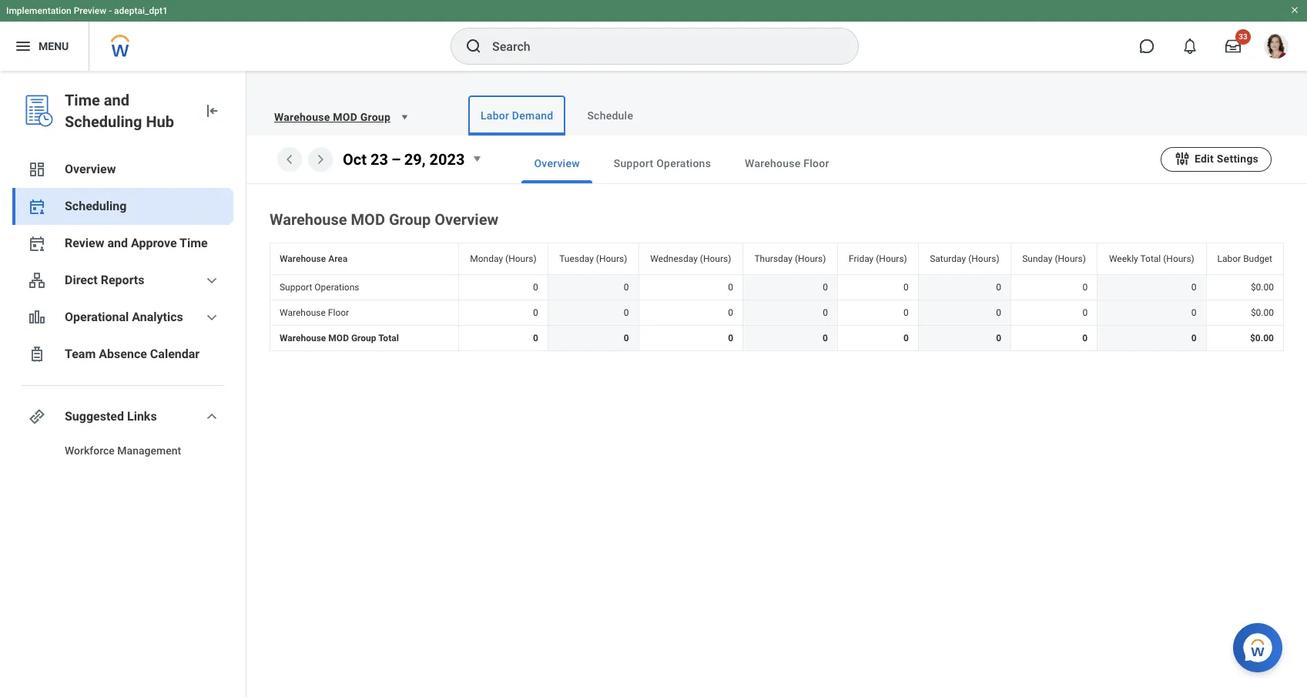 Task type: describe. For each thing, give the bounding box(es) containing it.
warehouse mod group overview
[[270, 210, 499, 229]]

sunday (hours)
[[1023, 254, 1087, 264]]

overview link
[[12, 151, 234, 188]]

floor inside button
[[804, 157, 830, 170]]

navigation pane region
[[0, 71, 247, 697]]

chart image
[[28, 308, 46, 327]]

task timeoff image
[[28, 345, 46, 364]]

time and scheduling hub
[[65, 91, 174, 131]]

operations inside button
[[657, 157, 711, 170]]

2 scheduling from the top
[[65, 199, 127, 213]]

(hours) for thursday (hours)
[[795, 254, 827, 264]]

oct
[[343, 150, 367, 169]]

1 vertical spatial total
[[379, 333, 399, 344]]

chevron left small image
[[281, 150, 299, 169]]

management
[[117, 445, 181, 457]]

sunday
[[1023, 254, 1053, 264]]

$0.00 for support operations
[[1251, 282, 1275, 293]]

search image
[[465, 37, 483, 55]]

warehouse mod group total
[[280, 333, 399, 344]]

0 horizontal spatial warehouse floor
[[280, 307, 349, 318]]

group for warehouse mod group overview
[[389, 210, 431, 229]]

view team image
[[28, 271, 46, 290]]

warehouse inside button
[[274, 111, 330, 123]]

caret down small image
[[468, 150, 487, 168]]

-
[[109, 5, 112, 16]]

implementation preview -   adeptai_dpt1
[[6, 5, 168, 16]]

menu
[[39, 40, 69, 52]]

33
[[1239, 32, 1248, 41]]

warehouse mod group
[[274, 111, 391, 123]]

workforce
[[65, 445, 115, 457]]

inbox large image
[[1226, 39, 1242, 54]]

8 (hours) from the left
[[1164, 254, 1195, 264]]

link image
[[28, 408, 46, 426]]

monday
[[470, 254, 503, 264]]

calendar user solid image for scheduling
[[28, 197, 46, 216]]

labor demand
[[481, 109, 554, 122]]

budget
[[1244, 254, 1273, 264]]

adeptai_dpt1
[[114, 5, 168, 16]]

1 horizontal spatial overview
[[435, 210, 499, 229]]

1 vertical spatial time
[[180, 236, 208, 250]]

calendar user solid image for review and approve time
[[28, 234, 46, 253]]

team absence calendar
[[65, 347, 200, 361]]

warehouse inside button
[[745, 157, 801, 170]]

wednesday (hours)
[[651, 254, 732, 264]]

edit settings button
[[1161, 147, 1272, 172]]

weekly
[[1110, 254, 1139, 264]]

saturday
[[930, 254, 967, 264]]

time inside time and scheduling hub
[[65, 91, 100, 109]]

tuesday (hours)
[[560, 254, 628, 264]]

demand
[[512, 109, 554, 122]]

operational analytics button
[[12, 299, 234, 336]]

labor budget
[[1218, 254, 1273, 264]]

thursday (hours)
[[755, 254, 827, 264]]

monday (hours)
[[470, 254, 537, 264]]

dashboard image
[[28, 160, 46, 179]]

(hours) for saturday (hours)
[[969, 254, 1000, 264]]

notifications large image
[[1183, 39, 1198, 54]]

overview inside navigation pane region
[[65, 162, 116, 176]]

scheduling inside time and scheduling hub
[[65, 113, 142, 131]]

friday
[[849, 254, 874, 264]]

chevron right small image
[[311, 150, 330, 169]]

warehouse area
[[280, 254, 348, 264]]

(hours) for friday (hours)
[[876, 254, 908, 264]]

direct reports
[[65, 273, 144, 287]]

wednesday
[[651, 254, 698, 264]]

suggested
[[65, 409, 124, 424]]

tab panel containing oct 23 – 29, 2023
[[247, 136, 1308, 355]]

suggested links
[[65, 409, 157, 424]]

support operations button
[[602, 143, 724, 183]]

oct 23 – 29, 2023
[[343, 150, 465, 169]]

scheduling link
[[12, 188, 234, 225]]

direct reports button
[[12, 262, 234, 299]]

operational analytics
[[65, 310, 183, 324]]

warehouse floor inside button
[[745, 157, 830, 170]]

tuesday
[[560, 254, 594, 264]]

mod for warehouse mod group overview
[[351, 210, 385, 229]]

and for review
[[107, 236, 128, 250]]

caret down small image
[[397, 109, 412, 125]]

menu banner
[[0, 0, 1308, 71]]



Task type: vqa. For each thing, say whether or not it's contained in the screenshot.
list
no



Task type: locate. For each thing, give the bounding box(es) containing it.
chevron down small image
[[203, 271, 221, 290], [203, 408, 221, 426]]

(hours) right friday
[[876, 254, 908, 264]]

2023
[[430, 150, 465, 169]]

labor left 'demand'
[[481, 109, 509, 122]]

0 horizontal spatial time
[[65, 91, 100, 109]]

2 vertical spatial $0.00
[[1251, 333, 1275, 344]]

1 horizontal spatial operations
[[657, 157, 711, 170]]

labor demand button
[[469, 96, 566, 136]]

1 vertical spatial floor
[[328, 307, 349, 318]]

suggested links button
[[12, 398, 234, 435]]

chevron down small image right links
[[203, 408, 221, 426]]

(hours) for sunday (hours)
[[1055, 254, 1087, 264]]

profile logan mcneil image
[[1265, 34, 1289, 62]]

team
[[65, 347, 96, 361]]

group for warehouse mod group
[[360, 111, 391, 123]]

support down schedule button
[[614, 157, 654, 170]]

0 horizontal spatial support operations
[[280, 282, 359, 293]]

workforce management link
[[12, 435, 234, 466]]

reports
[[101, 273, 144, 287]]

(hours) right saturday
[[969, 254, 1000, 264]]

edit
[[1195, 152, 1215, 165]]

calendar user solid image inside review and approve time link
[[28, 234, 46, 253]]

0
[[533, 282, 539, 293], [624, 282, 629, 293], [728, 282, 734, 293], [823, 282, 828, 293], [904, 282, 909, 293], [997, 282, 1002, 293], [1083, 282, 1088, 293], [1192, 282, 1197, 293], [533, 307, 539, 318], [624, 307, 629, 318], [728, 307, 734, 318], [823, 307, 828, 318], [904, 307, 909, 318], [997, 307, 1002, 318], [1083, 307, 1088, 318], [1192, 307, 1197, 318], [533, 333, 539, 344], [624, 333, 629, 344], [728, 333, 734, 344], [823, 333, 828, 344], [904, 333, 909, 344], [997, 333, 1002, 344], [1083, 333, 1088, 344], [1192, 333, 1197, 344]]

thursday
[[755, 254, 793, 264]]

preview
[[74, 5, 106, 16]]

and up overview link at the left
[[104, 91, 129, 109]]

mod
[[333, 111, 358, 123], [351, 210, 385, 229], [329, 333, 349, 344]]

0 horizontal spatial operations
[[315, 282, 359, 293]]

support down warehouse area
[[280, 282, 312, 293]]

support
[[614, 157, 654, 170], [280, 282, 312, 293]]

and for time
[[104, 91, 129, 109]]

total
[[1141, 254, 1162, 264], [379, 333, 399, 344]]

0 vertical spatial mod
[[333, 111, 358, 123]]

1 vertical spatial operations
[[315, 282, 359, 293]]

hub
[[146, 113, 174, 131]]

chevron down small image for links
[[203, 408, 221, 426]]

operational
[[65, 310, 129, 324]]

calendar user solid image down dashboard image
[[28, 197, 46, 216]]

2 horizontal spatial overview
[[534, 157, 580, 170]]

analytics
[[132, 310, 183, 324]]

1 vertical spatial chevron down small image
[[203, 408, 221, 426]]

weekly total (hours)
[[1110, 254, 1195, 264]]

(hours) right thursday
[[795, 254, 827, 264]]

(hours) right monday
[[506, 254, 537, 264]]

1 calendar user solid image from the top
[[28, 197, 46, 216]]

mod for warehouse mod group total
[[329, 333, 349, 344]]

0 vertical spatial operations
[[657, 157, 711, 170]]

scheduling
[[65, 113, 142, 131], [65, 199, 127, 213]]

1 horizontal spatial support operations
[[614, 157, 711, 170]]

1 vertical spatial warehouse floor
[[280, 307, 349, 318]]

labor for labor demand
[[481, 109, 509, 122]]

0 vertical spatial support operations
[[614, 157, 711, 170]]

4 (hours) from the left
[[795, 254, 827, 264]]

mod inside button
[[333, 111, 358, 123]]

1 (hours) from the left
[[506, 254, 537, 264]]

direct
[[65, 273, 98, 287]]

warehouse mod group button
[[265, 102, 418, 133]]

1 chevron down small image from the top
[[203, 271, 221, 290]]

0 horizontal spatial overview
[[65, 162, 116, 176]]

approve
[[131, 236, 177, 250]]

chevron down small image up chevron down small icon
[[203, 271, 221, 290]]

scheduling up review
[[65, 199, 127, 213]]

(hours) for monday (hours)
[[506, 254, 537, 264]]

(hours) right 'sunday'
[[1055, 254, 1087, 264]]

0 vertical spatial $0.00
[[1251, 282, 1275, 293]]

links
[[127, 409, 157, 424]]

review and approve time
[[65, 236, 208, 250]]

1 vertical spatial calendar user solid image
[[28, 234, 46, 253]]

overview button
[[522, 143, 593, 183]]

overview up monday
[[435, 210, 499, 229]]

(hours) for wednesday (hours)
[[700, 254, 732, 264]]

oct 23 – 29, 2023 button
[[338, 148, 491, 171]]

$0.00 for warehouse mod group total
[[1251, 333, 1275, 344]]

2 chevron down small image from the top
[[203, 408, 221, 426]]

overview
[[534, 157, 580, 170], [65, 162, 116, 176], [435, 210, 499, 229]]

close environment banner image
[[1291, 5, 1300, 15]]

0 horizontal spatial total
[[379, 333, 399, 344]]

0 vertical spatial floor
[[804, 157, 830, 170]]

(hours) right weekly
[[1164, 254, 1195, 264]]

warehouse floor button
[[733, 143, 842, 183]]

chevron down small image
[[203, 308, 221, 327]]

time
[[65, 91, 100, 109], [180, 236, 208, 250]]

warehouse floor
[[745, 157, 830, 170], [280, 307, 349, 318]]

group for warehouse mod group total
[[351, 333, 376, 344]]

1 horizontal spatial labor
[[1218, 254, 1242, 264]]

labor for labor budget
[[1218, 254, 1242, 264]]

0 horizontal spatial support
[[280, 282, 312, 293]]

0 vertical spatial labor
[[481, 109, 509, 122]]

operations
[[657, 157, 711, 170], [315, 282, 359, 293]]

time down menu
[[65, 91, 100, 109]]

labor inside 'button'
[[481, 109, 509, 122]]

1 vertical spatial $0.00
[[1251, 307, 1275, 318]]

1 vertical spatial support operations
[[280, 282, 359, 293]]

calendar user solid image inside 'scheduling' link
[[28, 197, 46, 216]]

0 vertical spatial calendar user solid image
[[28, 197, 46, 216]]

review and approve time link
[[12, 225, 234, 262]]

floor
[[804, 157, 830, 170], [328, 307, 349, 318]]

tab list
[[438, 96, 1289, 136], [491, 143, 1161, 183]]

saturday (hours)
[[930, 254, 1000, 264]]

1 scheduling from the top
[[65, 113, 142, 131]]

labor inside tab panel
[[1218, 254, 1242, 264]]

time and scheduling hub element
[[65, 89, 190, 133]]

overview up 'scheduling' link
[[65, 162, 116, 176]]

transformation import image
[[203, 102, 221, 120]]

(hours) for tuesday (hours)
[[596, 254, 628, 264]]

schedule button
[[575, 96, 646, 136]]

(hours) right 'tuesday'
[[596, 254, 628, 264]]

overview down 'demand'
[[534, 157, 580, 170]]

1 vertical spatial group
[[389, 210, 431, 229]]

1 horizontal spatial total
[[1141, 254, 1162, 264]]

justify image
[[14, 37, 32, 55]]

group inside button
[[360, 111, 391, 123]]

chevron down small image inside suggested links dropdown button
[[203, 408, 221, 426]]

2 calendar user solid image from the top
[[28, 234, 46, 253]]

2 (hours) from the left
[[596, 254, 628, 264]]

0 vertical spatial scheduling
[[65, 113, 142, 131]]

6 (hours) from the left
[[969, 254, 1000, 264]]

edit settings
[[1195, 152, 1259, 165]]

workforce management
[[65, 445, 181, 457]]

0 vertical spatial warehouse floor
[[745, 157, 830, 170]]

0 vertical spatial support
[[614, 157, 654, 170]]

0 horizontal spatial floor
[[328, 307, 349, 318]]

group
[[360, 111, 391, 123], [389, 210, 431, 229], [351, 333, 376, 344]]

support operations
[[614, 157, 711, 170], [280, 282, 359, 293]]

2 vertical spatial mod
[[329, 333, 349, 344]]

chevron down small image for reports
[[203, 271, 221, 290]]

calendar
[[150, 347, 200, 361]]

support inside button
[[614, 157, 654, 170]]

0 vertical spatial total
[[1141, 254, 1162, 264]]

1 vertical spatial labor
[[1218, 254, 1242, 264]]

1 horizontal spatial support
[[614, 157, 654, 170]]

0 horizontal spatial labor
[[481, 109, 509, 122]]

0 vertical spatial chevron down small image
[[203, 271, 221, 290]]

tab list inside tab panel
[[491, 143, 1161, 183]]

mod for warehouse mod group
[[333, 111, 358, 123]]

7 (hours) from the left
[[1055, 254, 1087, 264]]

implementation
[[6, 5, 71, 16]]

area
[[328, 254, 348, 264]]

and right review
[[107, 236, 128, 250]]

$0.00 for warehouse floor
[[1251, 307, 1275, 318]]

support operations down schedule button
[[614, 157, 711, 170]]

1 horizontal spatial warehouse floor
[[745, 157, 830, 170]]

5 (hours) from the left
[[876, 254, 908, 264]]

1 vertical spatial and
[[107, 236, 128, 250]]

2 vertical spatial group
[[351, 333, 376, 344]]

overview inside button
[[534, 157, 580, 170]]

scheduling up overview link at the left
[[65, 113, 142, 131]]

labor left budget
[[1218, 254, 1242, 264]]

tab list containing overview
[[491, 143, 1161, 183]]

1 vertical spatial tab list
[[491, 143, 1161, 183]]

chevron down small image inside direct reports dropdown button
[[203, 271, 221, 290]]

$0.00
[[1251, 282, 1275, 293], [1251, 307, 1275, 318], [1251, 333, 1275, 344]]

0 vertical spatial group
[[360, 111, 391, 123]]

calendar user solid image up 'view team' "image"
[[28, 234, 46, 253]]

0 vertical spatial time
[[65, 91, 100, 109]]

0 vertical spatial tab list
[[438, 96, 1289, 136]]

(hours)
[[506, 254, 537, 264], [596, 254, 628, 264], [700, 254, 732, 264], [795, 254, 827, 264], [876, 254, 908, 264], [969, 254, 1000, 264], [1055, 254, 1087, 264], [1164, 254, 1195, 264]]

33 button
[[1217, 29, 1252, 63]]

calendar user solid image
[[28, 197, 46, 216], [28, 234, 46, 253]]

Search Workday  search field
[[492, 29, 827, 63]]

review
[[65, 236, 104, 250]]

(hours) right wednesday
[[700, 254, 732, 264]]

0 vertical spatial and
[[104, 91, 129, 109]]

support operations inside button
[[614, 157, 711, 170]]

absence
[[99, 347, 147, 361]]

warehouse
[[274, 111, 330, 123], [745, 157, 801, 170], [270, 210, 347, 229], [280, 254, 326, 264], [280, 307, 326, 318], [280, 333, 326, 344]]

tab list containing labor demand
[[438, 96, 1289, 136]]

1 vertical spatial scheduling
[[65, 199, 127, 213]]

labor
[[481, 109, 509, 122], [1218, 254, 1242, 264]]

tab panel
[[247, 136, 1308, 355]]

1 horizontal spatial time
[[180, 236, 208, 250]]

1 vertical spatial support
[[280, 282, 312, 293]]

and inside time and scheduling hub
[[104, 91, 129, 109]]

1 horizontal spatial floor
[[804, 157, 830, 170]]

23 – 29,
[[371, 150, 426, 169]]

configure image
[[1174, 150, 1191, 167]]

schedule
[[588, 109, 634, 122]]

menu button
[[0, 22, 89, 71]]

3 (hours) from the left
[[700, 254, 732, 264]]

and
[[104, 91, 129, 109], [107, 236, 128, 250]]

friday (hours)
[[849, 254, 908, 264]]

team absence calendar link
[[12, 336, 234, 373]]

settings
[[1217, 152, 1259, 165]]

1 vertical spatial mod
[[351, 210, 385, 229]]

support operations down warehouse area
[[280, 282, 359, 293]]

time right 'approve'
[[180, 236, 208, 250]]



